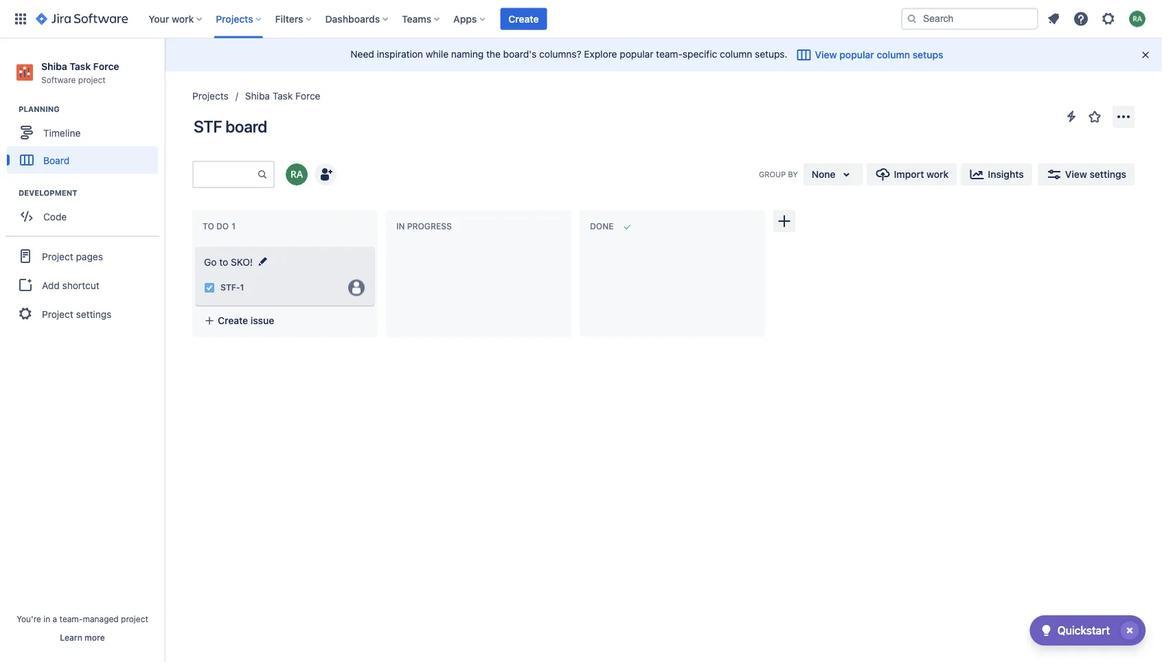 Task type: describe. For each thing, give the bounding box(es) containing it.
primary element
[[8, 0, 901, 38]]

project pages
[[42, 251, 103, 262]]

your work button
[[144, 8, 208, 30]]

pages
[[76, 251, 103, 262]]

do
[[216, 222, 229, 231]]

view popular column setups button
[[788, 44, 952, 66]]

add shortcut button
[[5, 272, 159, 299]]

apps
[[454, 13, 477, 24]]

automations menu button icon image
[[1064, 108, 1080, 125]]

columns?
[[539, 48, 582, 60]]

create issue
[[218, 315, 274, 326]]

quickstart button
[[1030, 616, 1146, 646]]

view settings button
[[1038, 164, 1135, 186]]

board
[[43, 154, 70, 166]]

explore
[[584, 48, 617, 60]]

board's
[[503, 48, 537, 60]]

go
[[204, 257, 217, 268]]

create issue image
[[188, 238, 204, 254]]

sko!
[[231, 257, 253, 268]]

task image
[[204, 282, 215, 293]]

dismiss quickstart image
[[1119, 620, 1141, 642]]

column inside button
[[877, 49, 910, 60]]

settings for project settings
[[76, 308, 112, 320]]

in
[[43, 614, 50, 624]]

star stf board image
[[1087, 109, 1103, 125]]

timeline
[[43, 127, 81, 138]]

project pages link
[[5, 241, 159, 272]]

planning image
[[2, 101, 19, 118]]

learn
[[60, 633, 82, 642]]

teams button
[[398, 8, 445, 30]]

specific
[[683, 48, 717, 60]]

settings image
[[1101, 11, 1117, 27]]

import
[[894, 169, 924, 180]]

managed
[[83, 614, 119, 624]]

shiba for shiba task force software project
[[41, 60, 67, 72]]

go to sko!
[[204, 257, 253, 268]]

development group
[[7, 188, 164, 234]]

issue
[[251, 315, 274, 326]]

while
[[426, 48, 449, 60]]

development
[[19, 189, 77, 198]]

dismiss image
[[1141, 49, 1152, 60]]

shiba task force
[[245, 90, 321, 102]]

none button
[[804, 164, 863, 186]]

dashboards button
[[321, 8, 394, 30]]

0 vertical spatial team-
[[656, 48, 683, 60]]

need inspiration while naming the board's columns? explore popular team-specific column setups.
[[351, 48, 788, 60]]

group containing project pages
[[5, 236, 159, 333]]

import work
[[894, 169, 949, 180]]

projects button
[[212, 8, 267, 30]]

more
[[85, 633, 105, 642]]

work for import work
[[927, 169, 949, 180]]

learn more
[[60, 633, 105, 642]]

learn more button
[[60, 632, 105, 643]]

task for shiba task force
[[273, 90, 293, 102]]

timeline link
[[7, 119, 158, 146]]

quickstart
[[1058, 624, 1110, 637]]

inspiration
[[377, 48, 423, 60]]

work for your work
[[172, 13, 194, 24]]

shiba for shiba task force
[[245, 90, 270, 102]]

unassigned image
[[348, 280, 365, 296]]

to do
[[203, 222, 229, 231]]

import work link
[[867, 164, 957, 186]]

help image
[[1073, 11, 1090, 27]]

import image
[[875, 166, 892, 183]]

add
[[42, 280, 60, 291]]

stf
[[194, 117, 222, 136]]

naming
[[451, 48, 484, 60]]

stf-
[[221, 283, 240, 293]]



Task type: vqa. For each thing, say whether or not it's contained in the screenshot.
SEARCH
no



Task type: locate. For each thing, give the bounding box(es) containing it.
0 horizontal spatial force
[[93, 60, 119, 72]]

0 vertical spatial work
[[172, 13, 194, 24]]

create left issue
[[218, 315, 248, 326]]

your profile and settings image
[[1130, 11, 1146, 27]]

popular inside view popular column setups button
[[840, 49, 875, 60]]

view inside button
[[1065, 169, 1088, 180]]

0 vertical spatial projects
[[216, 13, 253, 24]]

you're
[[17, 614, 41, 624]]

planning
[[19, 105, 60, 114]]

1 vertical spatial projects
[[192, 90, 229, 102]]

1 horizontal spatial work
[[927, 169, 949, 180]]

insights
[[988, 169, 1024, 180]]

0 horizontal spatial work
[[172, 13, 194, 24]]

1 horizontal spatial project
[[121, 614, 148, 624]]

0 horizontal spatial create
[[218, 315, 248, 326]]

0 vertical spatial create
[[509, 13, 539, 24]]

project settings
[[42, 308, 112, 320]]

view settings
[[1065, 169, 1127, 180]]

planning group
[[7, 104, 164, 178]]

settings
[[1090, 169, 1127, 180], [76, 308, 112, 320]]

view for view settings
[[1065, 169, 1088, 180]]

group
[[5, 236, 159, 333]]

progress
[[407, 222, 452, 231]]

teams
[[402, 13, 432, 24]]

board
[[226, 117, 267, 136]]

1 vertical spatial work
[[927, 169, 949, 180]]

group
[[759, 170, 786, 179]]

0 horizontal spatial shiba
[[41, 60, 67, 72]]

a
[[53, 614, 57, 624]]

stf board
[[194, 117, 267, 136]]

ruby anderson image
[[286, 164, 308, 186]]

project for project pages
[[42, 251, 73, 262]]

view
[[815, 49, 837, 60], [1065, 169, 1088, 180]]

insights image
[[969, 166, 986, 183]]

0 horizontal spatial popular
[[620, 48, 654, 60]]

projects
[[216, 13, 253, 24], [192, 90, 229, 102]]

0 vertical spatial settings
[[1090, 169, 1127, 180]]

shiba task force software project
[[41, 60, 119, 84]]

you're in a team-managed project
[[17, 614, 148, 624]]

create
[[509, 13, 539, 24], [218, 315, 248, 326]]

insights button
[[961, 164, 1033, 186]]

group by
[[759, 170, 798, 179]]

popular
[[620, 48, 654, 60], [840, 49, 875, 60]]

shortcut
[[62, 280, 99, 291]]

work inside popup button
[[172, 13, 194, 24]]

0 vertical spatial project
[[42, 251, 73, 262]]

0 horizontal spatial settings
[[76, 308, 112, 320]]

0 horizontal spatial task
[[70, 60, 91, 72]]

to do element
[[203, 222, 238, 231]]

view down automations menu button icon
[[1065, 169, 1088, 180]]

sidebar navigation image
[[150, 55, 180, 82]]

create inside primary element
[[509, 13, 539, 24]]

project
[[42, 251, 73, 262], [42, 308, 73, 320]]

software
[[41, 75, 76, 84]]

project right managed
[[121, 614, 148, 624]]

setups
[[913, 49, 944, 60]]

create for create
[[509, 13, 539, 24]]

project for project settings
[[42, 308, 73, 320]]

work
[[172, 13, 194, 24], [927, 169, 949, 180]]

shiba
[[41, 60, 67, 72], [245, 90, 270, 102]]

1 vertical spatial project
[[121, 614, 148, 624]]

need
[[351, 48, 374, 60]]

force for shiba task force
[[295, 90, 321, 102]]

column left setups
[[877, 49, 910, 60]]

1 vertical spatial project
[[42, 308, 73, 320]]

to
[[219, 257, 228, 268]]

by
[[788, 170, 798, 179]]

projects inside popup button
[[216, 13, 253, 24]]

appswitcher icon image
[[12, 11, 29, 27]]

1 vertical spatial force
[[295, 90, 321, 102]]

0 horizontal spatial team-
[[60, 614, 83, 624]]

banner
[[0, 0, 1163, 38]]

project settings link
[[5, 299, 159, 329]]

1 horizontal spatial force
[[295, 90, 321, 102]]

create for create issue
[[218, 315, 248, 326]]

1 horizontal spatial view
[[1065, 169, 1088, 180]]

1
[[240, 283, 244, 293]]

work right import on the right of the page
[[927, 169, 949, 180]]

the
[[486, 48, 501, 60]]

jira software image
[[36, 11, 128, 27], [36, 11, 128, 27]]

none
[[812, 169, 836, 180]]

2 project from the top
[[42, 308, 73, 320]]

team-
[[656, 48, 683, 60], [60, 614, 83, 624]]

your
[[149, 13, 169, 24]]

0 horizontal spatial project
[[78, 75, 106, 84]]

your work
[[149, 13, 194, 24]]

projects for projects popup button
[[216, 13, 253, 24]]

stf-1 link
[[221, 282, 244, 294]]

1 horizontal spatial task
[[273, 90, 293, 102]]

project down add
[[42, 308, 73, 320]]

create issue button
[[196, 308, 374, 333]]

in progress
[[396, 222, 452, 231]]

1 horizontal spatial create
[[509, 13, 539, 24]]

code
[[43, 211, 67, 222]]

1 horizontal spatial popular
[[840, 49, 875, 60]]

settings for view settings
[[1090, 169, 1127, 180]]

create up board's
[[509, 13, 539, 24]]

create column image
[[776, 213, 793, 229]]

dashboards
[[325, 13, 380, 24]]

apps button
[[449, 8, 491, 30]]

edit summary image
[[254, 253, 271, 269]]

0 vertical spatial force
[[93, 60, 119, 72]]

notifications image
[[1046, 11, 1062, 27]]

Search field
[[901, 8, 1039, 30]]

development image
[[2, 185, 19, 201]]

check image
[[1039, 622, 1055, 639]]

settings down star stf board icon
[[1090, 169, 1127, 180]]

task inside 'shiba task force software project'
[[70, 60, 91, 72]]

stf-1
[[221, 283, 244, 293]]

0 vertical spatial project
[[78, 75, 106, 84]]

view inside button
[[815, 49, 837, 60]]

1 horizontal spatial settings
[[1090, 169, 1127, 180]]

search image
[[907, 13, 918, 24]]

projects left filters
[[216, 13, 253, 24]]

shiba up board
[[245, 90, 270, 102]]

settings inside group
[[76, 308, 112, 320]]

column
[[720, 48, 753, 60], [877, 49, 910, 60]]

shiba task force link
[[245, 88, 321, 104]]

filters button
[[271, 8, 317, 30]]

more image
[[1116, 109, 1132, 125]]

setups.
[[755, 48, 788, 60]]

board link
[[7, 146, 158, 174]]

column left setups.
[[720, 48, 753, 60]]

task
[[70, 60, 91, 72], [273, 90, 293, 102]]

1 project from the top
[[42, 251, 73, 262]]

1 vertical spatial shiba
[[245, 90, 270, 102]]

to
[[203, 222, 214, 231]]

code link
[[7, 203, 158, 230]]

0 vertical spatial shiba
[[41, 60, 67, 72]]

settings inside button
[[1090, 169, 1127, 180]]

done
[[590, 222, 614, 231]]

project inside 'shiba task force software project'
[[78, 75, 106, 84]]

view for view popular column setups
[[815, 49, 837, 60]]

view right setups.
[[815, 49, 837, 60]]

0 horizontal spatial column
[[720, 48, 753, 60]]

add people image
[[317, 166, 334, 183]]

projects for projects link
[[192, 90, 229, 102]]

settings down add shortcut button
[[76, 308, 112, 320]]

shiba inside 'shiba task force software project'
[[41, 60, 67, 72]]

project
[[78, 75, 106, 84], [121, 614, 148, 624]]

shiba up software
[[41, 60, 67, 72]]

project up add
[[42, 251, 73, 262]]

force inside 'shiba task force software project'
[[93, 60, 119, 72]]

filters
[[275, 13, 303, 24]]

1 vertical spatial settings
[[76, 308, 112, 320]]

add shortcut
[[42, 280, 99, 291]]

1 vertical spatial task
[[273, 90, 293, 102]]

1 vertical spatial view
[[1065, 169, 1088, 180]]

1 vertical spatial team-
[[60, 614, 83, 624]]

create button
[[500, 8, 547, 30]]

1 horizontal spatial column
[[877, 49, 910, 60]]

view popular column setups
[[815, 49, 944, 60]]

banner containing your work
[[0, 0, 1163, 38]]

task for shiba task force software project
[[70, 60, 91, 72]]

project right software
[[78, 75, 106, 84]]

projects up stf
[[192, 90, 229, 102]]

0 horizontal spatial view
[[815, 49, 837, 60]]

force for shiba task force software project
[[93, 60, 119, 72]]

1 horizontal spatial team-
[[656, 48, 683, 60]]

projects link
[[192, 88, 229, 104]]

in
[[396, 222, 405, 231]]

0 vertical spatial task
[[70, 60, 91, 72]]

0 vertical spatial view
[[815, 49, 837, 60]]

1 horizontal spatial shiba
[[245, 90, 270, 102]]

work right your
[[172, 13, 194, 24]]

1 vertical spatial create
[[218, 315, 248, 326]]



